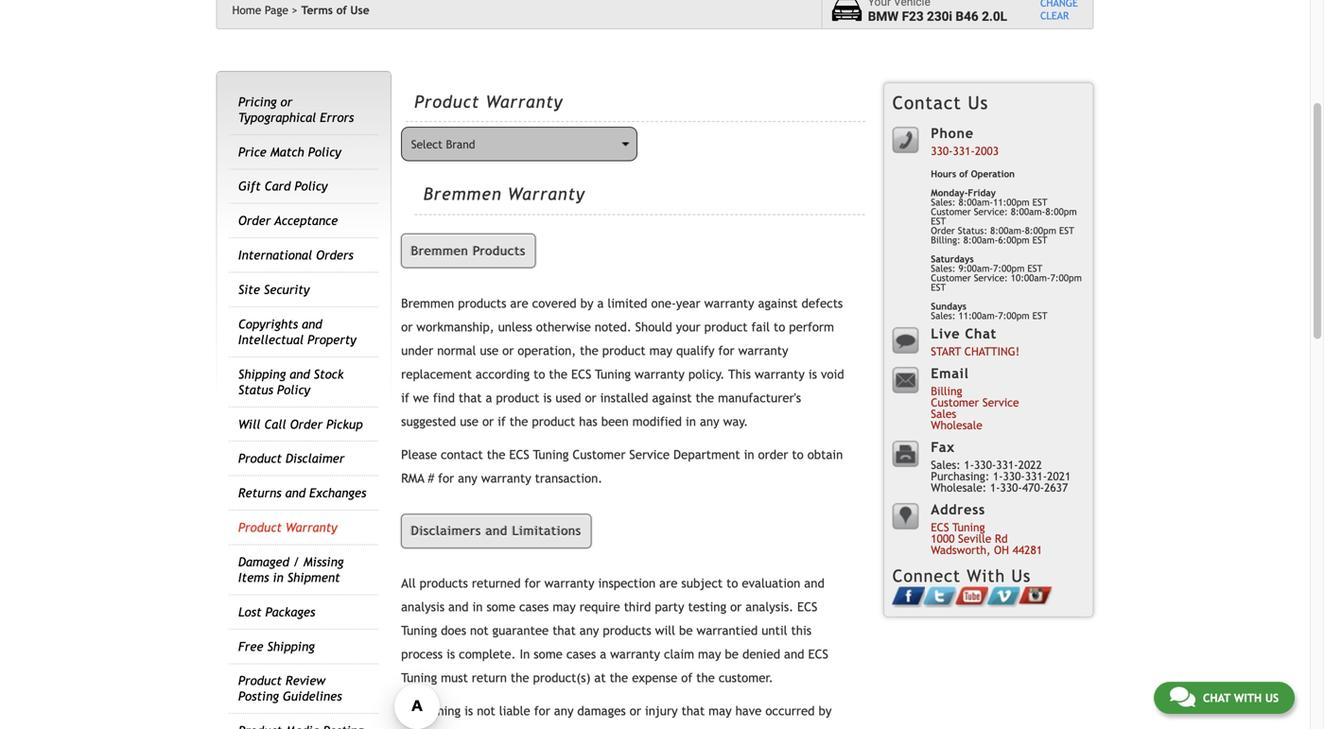 Task type: vqa. For each thing, say whether or not it's contained in the screenshot.
the middle 20v
no



Task type: describe. For each thing, give the bounding box(es) containing it.
2 horizontal spatial 331-
[[1026, 470, 1048, 483]]

noted.
[[595, 320, 632, 335]]

product down according
[[496, 391, 540, 405]]

billing:
[[931, 235, 961, 245]]

in inside bremmen products are covered by a limited one-year warranty against defects or workmanship, unless otherwise noted. should your product fail to perform under normal use or operation, the product may qualify for warranty replacement according to the ecs tuning warranty policy. this warranty is void if we find that a product is used or installed against the manufacturer's suggested use or if the product has been modified in any way.
[[686, 414, 696, 429]]

products inside bremmen products are covered by a limited one-year warranty against defects or workmanship, unless otherwise noted. should your product fail to perform under normal use or operation, the product may qualify for warranty replacement according to the ecs tuning warranty policy. this warranty is void if we find that a product is used or installed against the manufacturer's suggested use or if the product has been modified in any way.
[[458, 296, 507, 311]]

use
[[351, 3, 370, 17]]

property
[[308, 333, 357, 347]]

monday-
[[931, 187, 968, 198]]

security
[[264, 282, 310, 297]]

by inside ecs tuning is not liable for any damages or injury that may have occurred by using the products that we sell. ecs tuning will not pay for consequential
[[819, 704, 832, 719]]

1- right wholesale:
[[991, 481, 1001, 494]]

a inside all products returned for warranty inspection are subject to evaluation and analysis and in some cases may require third party testing or analysis. ecs tuning does not guarantee that any products will be warrantied until this process is complete. in some cases a warranty claim may be denied and ecs tuning must return the product(s) at the expense of the customer.
[[600, 647, 607, 662]]

according
[[476, 367, 530, 382]]

will call order pickup
[[238, 417, 363, 432]]

the up used
[[549, 367, 568, 382]]

limitations
[[513, 524, 582, 539]]

page
[[265, 3, 289, 17]]

or up according
[[503, 344, 514, 358]]

damaged / missing items in shipment link
[[238, 555, 344, 585]]

warranty up expense
[[610, 647, 661, 662]]

may inside ecs tuning is not liable for any damages or injury that may have occurred by using the products that we sell. ecs tuning will not pay for consequential
[[709, 704, 732, 719]]

live chat start chatting!
[[931, 326, 1020, 358]]

of inside all products returned for warranty inspection are subject to evaluation and analysis and in some cases may require third party testing or analysis. ecs tuning does not guarantee that any products will be warrantied until this process is complete. in some cases a warranty claim may be denied and ecs tuning must return the product(s) at the expense of the customer.
[[682, 671, 693, 686]]

errors
[[320, 110, 354, 125]]

b46
[[956, 9, 979, 24]]

used
[[556, 391, 581, 405]]

that inside bremmen products are covered by a limited one-year warranty against defects or workmanship, unless otherwise noted. should your product fail to perform under normal use or operation, the product may qualify for warranty replacement according to the ecs tuning warranty policy. this warranty is void if we find that a product is used or installed against the manufacturer's suggested use or if the product has been modified in any way.
[[459, 391, 482, 405]]

may left require
[[553, 600, 576, 615]]

330-331-2003 link
[[931, 144, 999, 157]]

2637
[[1045, 481, 1069, 494]]

products down third
[[603, 624, 652, 638]]

limited
[[608, 296, 648, 311]]

ecs inside please contact the ecs tuning customer service department in order to obtain rma # for any warranty transaction.
[[509, 448, 530, 462]]

chat with us link
[[1154, 682, 1295, 714]]

tuning inside please contact the ecs tuning customer service department in order to obtain rma # for any warranty transaction.
[[533, 448, 569, 462]]

guidelines
[[283, 690, 342, 704]]

44281
[[1013, 543, 1043, 557]]

bremmen products are covered by a limited one-year warranty against defects or workmanship, unless otherwise noted. should your product fail to perform under normal use or operation, the product may qualify for warranty replacement according to the ecs tuning warranty policy. this warranty is void if we find that a product is used or installed against the manufacturer's suggested use or if the product has been modified in any way.
[[401, 296, 845, 429]]

230i
[[927, 9, 953, 24]]

product down used
[[532, 414, 576, 429]]

acceptance
[[274, 214, 338, 228]]

stock
[[314, 367, 344, 382]]

tuning down damages at the bottom left
[[607, 728, 642, 730]]

product for 'product review posting guidelines' link
[[238, 674, 282, 689]]

perform
[[789, 320, 835, 335]]

start chatting! link
[[931, 345, 1020, 358]]

packages
[[265, 605, 315, 620]]

complete.
[[459, 647, 516, 662]]

warranty up "manufacturer's"
[[755, 367, 805, 382]]

phone 330-331-2003
[[931, 125, 999, 157]]

analysis.
[[746, 600, 794, 615]]

damaged
[[238, 555, 289, 570]]

home page
[[232, 3, 289, 17]]

and up the "does"
[[449, 600, 469, 615]]

card
[[265, 179, 291, 194]]

1- left 2022
[[993, 470, 1004, 483]]

or up under
[[401, 320, 413, 335]]

and left limitations
[[486, 524, 508, 539]]

product up select brand at the top left
[[415, 92, 480, 112]]

ecs down this
[[809, 647, 829, 662]]

under
[[401, 344, 434, 358]]

1 vertical spatial if
[[498, 414, 506, 429]]

the down according
[[510, 414, 528, 429]]

returned
[[472, 576, 521, 591]]

product for "product disclaimer" link
[[238, 452, 282, 466]]

that up 'pay' on the right bottom of page
[[682, 704, 705, 719]]

gift
[[238, 179, 261, 194]]

330- up wholesale:
[[975, 458, 997, 472]]

tuning up process at bottom left
[[401, 624, 437, 638]]

contact us
[[893, 92, 989, 113]]

the right at
[[610, 671, 629, 686]]

for inside bremmen products are covered by a limited one-year warranty against defects or workmanship, unless otherwise noted. should your product fail to perform under normal use or operation, the product may qualify for warranty replacement according to the ecs tuning warranty policy. this warranty is void if we find that a product is used or installed against the manufacturer's suggested use or if the product has been modified in any way.
[[719, 344, 735, 358]]

policy inside the shipping and stock status policy
[[277, 383, 310, 397]]

wholesale
[[931, 419, 983, 432]]

2 service: from the top
[[974, 272, 1008, 283]]

that down liable
[[508, 728, 532, 730]]

/
[[293, 555, 300, 570]]

ecs down damages at the bottom left
[[583, 728, 603, 730]]

this
[[729, 367, 751, 382]]

void
[[821, 367, 845, 382]]

comments image
[[1170, 686, 1196, 709]]

product for product warranty link
[[238, 520, 282, 535]]

we inside bremmen products are covered by a limited one-year warranty against defects or workmanship, unless otherwise noted. should your product fail to perform under normal use or operation, the product may qualify for warranty replacement according to the ecs tuning warranty policy. this warranty is void if we find that a product is used or installed against the manufacturer's suggested use or if the product has been modified in any way.
[[413, 391, 429, 405]]

workmanship,
[[417, 320, 495, 335]]

tuning up using
[[425, 704, 461, 719]]

manufacturer's
[[718, 391, 802, 405]]

that inside all products returned for warranty inspection are subject to evaluation and analysis and in some cases may require third party testing or analysis. ecs tuning does not guarantee that any products will be warrantied until this process is complete. in some cases a warranty claim may be denied and ecs tuning must return the product(s) at the expense of the customer.
[[553, 624, 576, 638]]

one-
[[651, 296, 676, 311]]

clear link
[[1041, 10, 1079, 23]]

the down in
[[511, 671, 529, 686]]

replacement
[[401, 367, 472, 382]]

ecs up this
[[798, 600, 818, 615]]

is inside all products returned for warranty inspection are subject to evaluation and analysis and in some cases may require third party testing or analysis. ecs tuning does not guarantee that any products will be warrantied until this process is complete. in some cases a warranty claim may be denied and ecs tuning must return the product(s) at the expense of the customer.
[[447, 647, 455, 662]]

330- left the 2637
[[1004, 470, 1026, 483]]

10:00am-
[[1011, 272, 1051, 283]]

to inside all products returned for warranty inspection are subject to evaluation and analysis and in some cases may require third party testing or analysis. ecs tuning does not guarantee that any products will be warrantied until this process is complete. in some cases a warranty claim may be denied and ecs tuning must return the product(s) at the expense of the customer.
[[727, 576, 738, 591]]

and down this
[[784, 647, 805, 662]]

1 horizontal spatial chat
[[1204, 692, 1231, 705]]

defects
[[802, 296, 843, 311]]

products
[[473, 244, 526, 258]]

is left used
[[543, 391, 552, 405]]

2 vertical spatial not
[[670, 728, 689, 730]]

0 vertical spatial some
[[487, 600, 516, 615]]

for right liable
[[534, 704, 551, 719]]

free
[[238, 639, 264, 654]]

damages
[[578, 704, 626, 719]]

injury
[[645, 704, 678, 719]]

in inside please contact the ecs tuning customer service department in order to obtain rma # for any warranty transaction.
[[744, 448, 755, 462]]

for right 'pay' on the right bottom of page
[[716, 728, 732, 730]]

home
[[232, 3, 261, 17]]

or up contact
[[483, 414, 494, 429]]

8:00am- up status:
[[959, 197, 994, 208]]

all products returned for warranty inspection are subject to evaluation and analysis and in some cases may require third party testing or analysis. ecs tuning does not guarantee that any products will be warrantied until this process is complete. in some cases a warranty claim may be denied and ecs tuning must return the product(s) at the expense of the customer.
[[401, 576, 829, 686]]

0 vertical spatial use
[[480, 344, 499, 358]]

not inside all products returned for warranty inspection are subject to evaluation and analysis and in some cases may require third party testing or analysis. ecs tuning does not guarantee that any products will be warrantied until this process is complete. in some cases a warranty claim may be denied and ecs tuning must return the product(s) at the expense of the customer.
[[470, 624, 489, 638]]

free shipping
[[238, 639, 315, 654]]

policy for price match policy
[[308, 145, 341, 159]]

international
[[238, 248, 312, 263]]

installed
[[601, 391, 649, 405]]

and right evaluation
[[805, 576, 825, 591]]

occurred
[[766, 704, 815, 719]]

find
[[433, 391, 455, 405]]

1 vertical spatial 8:00pm
[[1025, 225, 1057, 236]]

0 vertical spatial 8:00pm
[[1046, 206, 1077, 217]]

warranty up fail
[[705, 296, 755, 311]]

subject
[[682, 576, 723, 591]]

way.
[[723, 414, 749, 429]]

service inside please contact the ecs tuning customer service department in order to obtain rma # for any warranty transaction.
[[630, 448, 670, 462]]

will inside all products returned for warranty inspection are subject to evaluation and analysis and in some cases may require third party testing or analysis. ecs tuning does not guarantee that any products will be warrantied until this process is complete. in some cases a warranty claim may be denied and ecs tuning must return the product(s) at the expense of the customer.
[[655, 624, 676, 638]]

evaluation
[[742, 576, 801, 591]]

0 horizontal spatial order
[[238, 214, 271, 228]]

in
[[520, 647, 530, 662]]

rma
[[401, 471, 424, 486]]

disclaimers and limitations
[[411, 524, 582, 539]]

11:00am-
[[959, 310, 999, 321]]

pricing or typographical errors link
[[238, 95, 354, 125]]

address ecs tuning 1000 seville rd wadsworth, oh 44281
[[931, 502, 1043, 557]]

tuning inside address ecs tuning 1000 seville rd wadsworth, oh 44281
[[953, 521, 986, 534]]

8:00am- down 11:00pm
[[991, 225, 1025, 236]]

gift card policy
[[238, 179, 328, 194]]

copyrights and intellectual property link
[[238, 317, 357, 347]]

any inside bremmen products are covered by a limited one-year warranty against defects or workmanship, unless otherwise noted. should your product fail to perform under normal use or operation, the product may qualify for warranty replacement according to the ecs tuning warranty policy. this warranty is void if we find that a product is used or installed against the manufacturer's suggested use or if the product has been modified in any way.
[[700, 414, 720, 429]]

ecs up using
[[401, 704, 421, 719]]

8:00am- up 6:00pm
[[1011, 206, 1046, 217]]

the down "policy."
[[696, 391, 715, 405]]

transaction.
[[535, 471, 603, 486]]

0 horizontal spatial against
[[652, 391, 692, 405]]

330- down 2022
[[1001, 481, 1023, 494]]

product left fail
[[705, 320, 748, 335]]

posting
[[238, 690, 279, 704]]

331- inside phone 330-331-2003
[[953, 144, 975, 157]]

bremmen for bremmen products
[[411, 244, 469, 258]]

tuning down process at bottom left
[[401, 671, 437, 686]]

customer inside please contact the ecs tuning customer service department in order to obtain rma # for any warranty transaction.
[[573, 448, 626, 462]]

live
[[931, 326, 961, 342]]

please contact the ecs tuning customer service department in order to obtain rma # for any warranty transaction.
[[401, 448, 843, 486]]

connect with us
[[893, 566, 1032, 586]]

returns and exchanges link
[[238, 486, 367, 501]]

has
[[579, 414, 598, 429]]

2003
[[975, 144, 999, 157]]

customer service link
[[931, 396, 1020, 409]]

intellectual
[[238, 333, 304, 347]]

suggested
[[401, 414, 456, 429]]

7:00pm right 9:00am-
[[1051, 272, 1082, 283]]

status:
[[958, 225, 988, 236]]

1 horizontal spatial some
[[534, 647, 563, 662]]

0 horizontal spatial cases
[[519, 600, 549, 615]]

contact
[[441, 448, 483, 462]]

of for terms
[[336, 3, 347, 17]]

disclaimers
[[411, 524, 482, 539]]

the down noted.
[[580, 344, 599, 358]]

does
[[441, 624, 467, 638]]

products inside ecs tuning is not liable for any damages or injury that may have occurred by using the products that we sell. ecs tuning will not pay for consequential
[[456, 728, 504, 730]]

bremmen for bremmen products are covered by a limited one-year warranty against defects or workmanship, unless otherwise noted. should your product fail to perform under normal use or operation, the product may qualify for warranty replacement according to the ecs tuning warranty policy. this warranty is void if we find that a product is used or installed against the manufacturer's suggested use or if the product has been modified in any way.
[[401, 296, 454, 311]]

are inside all products returned for warranty inspection are subject to evaluation and analysis and in some cases may require third party testing or analysis. ecs tuning does not guarantee that any products will be warrantied until this process is complete. in some cases a warranty claim may be denied and ecs tuning must return the product(s) at the expense of the customer.
[[660, 576, 678, 591]]

email
[[931, 366, 970, 381]]

0 vertical spatial us
[[968, 92, 989, 113]]



Task type: locate. For each thing, give the bounding box(es) containing it.
7:00pm down 10:00am-
[[999, 310, 1030, 321]]

0 vertical spatial against
[[758, 296, 798, 311]]

cases up at
[[567, 647, 596, 662]]

0 vertical spatial policy
[[308, 145, 341, 159]]

call
[[264, 417, 286, 432]]

use up according
[[480, 344, 499, 358]]

price match policy link
[[238, 145, 341, 159]]

connect
[[893, 566, 961, 586]]

us for connect
[[1012, 566, 1032, 586]]

a
[[598, 296, 604, 311], [486, 391, 492, 405], [600, 647, 607, 662]]

2 vertical spatial of
[[682, 671, 693, 686]]

shipping and stock status policy
[[238, 367, 344, 397]]

chat
[[965, 326, 997, 342], [1204, 692, 1231, 705]]

operation,
[[518, 344, 576, 358]]

bremmen inside bremmen products are covered by a limited one-year warranty against defects or workmanship, unless otherwise noted. should your product fail to perform under normal use or operation, the product may qualify for warranty replacement according to the ecs tuning warranty policy. this warranty is void if we find that a product is used or installed against the manufacturer's suggested use or if the product has been modified in any way.
[[401, 296, 454, 311]]

the inside ecs tuning is not liable for any damages or injury that may have occurred by using the products that we sell. ecs tuning will not pay for consequential
[[434, 728, 452, 730]]

of for hours
[[960, 168, 969, 179]]

your
[[676, 320, 701, 335]]

chat down 11:00am-
[[965, 326, 997, 342]]

us up phone
[[968, 92, 989, 113]]

or up typographical
[[281, 95, 292, 109]]

for right #
[[438, 471, 454, 486]]

330- inside phone 330-331-2003
[[931, 144, 953, 157]]

qualify
[[677, 344, 715, 358]]

ecs inside bremmen products are covered by a limited one-year warranty against defects or workmanship, unless otherwise noted. should your product fail to perform under normal use or operation, the product may qualify for warranty replacement according to the ecs tuning warranty policy. this warranty is void if we find that a product is used or installed against the manufacturer's suggested use or if the product has been modified in any way.
[[572, 367, 592, 382]]

site security link
[[238, 282, 310, 297]]

some down returned
[[487, 600, 516, 615]]

home page link
[[232, 3, 298, 17]]

any inside all products returned for warranty inspection are subject to evaluation and analysis and in some cases may require third party testing or analysis. ecs tuning does not guarantee that any products will be warrantied until this process is complete. in some cases a warranty claim may be denied and ecs tuning must return the product(s) at the expense of the customer.
[[580, 624, 599, 638]]

0 horizontal spatial be
[[679, 624, 693, 638]]

to inside please contact the ecs tuning customer service department in order to obtain rma # for any warranty transaction.
[[792, 448, 804, 462]]

we left sell.
[[535, 728, 551, 730]]

using
[[401, 728, 430, 730]]

sell.
[[555, 728, 579, 730]]

warranty down fail
[[739, 344, 789, 358]]

or up warrantied
[[731, 600, 742, 615]]

service: left 10:00am-
[[974, 272, 1008, 283]]

product inside 'product review posting guidelines'
[[238, 674, 282, 689]]

product down noted.
[[603, 344, 646, 358]]

0 horizontal spatial if
[[401, 391, 409, 405]]

use
[[480, 344, 499, 358], [460, 414, 479, 429]]

tuning
[[595, 367, 631, 382], [533, 448, 569, 462], [953, 521, 986, 534], [401, 624, 437, 638], [401, 671, 437, 686], [425, 704, 461, 719], [607, 728, 642, 730]]

of inside 'hours of operation monday-friday sales: 8:00am-11:00pm est customer service: 8:00am-8:00pm est order status: 8:00am-8:00pm est billing: 8:00am-6:00pm est saturdays sales: 9:00am-7:00pm est customer service: 10:00am-7:00pm est sundays sales: 11:00am-7:00pm est'
[[960, 168, 969, 179]]

7:00pm down 6:00pm
[[994, 263, 1025, 274]]

1 horizontal spatial of
[[682, 671, 693, 686]]

chat inside live chat start chatting!
[[965, 326, 997, 342]]

is down the "does"
[[447, 647, 455, 662]]

will down injury
[[646, 728, 666, 730]]

1 horizontal spatial 331-
[[997, 458, 1019, 472]]

1 vertical spatial product warranty
[[238, 520, 337, 535]]

tuning down address
[[953, 521, 986, 534]]

a up noted.
[[598, 296, 604, 311]]

by right 'covered' at left
[[581, 296, 594, 311]]

in inside all products returned for warranty inspection are subject to evaluation and analysis and in some cases may require third party testing or analysis. ecs tuning does not guarantee that any products will be warrantied until this process is complete. in some cases a warranty claim may be denied and ecs tuning must return the product(s) at the expense of the customer.
[[473, 600, 483, 615]]

order inside 'hours of operation monday-friday sales: 8:00am-11:00pm est customer service: 8:00am-8:00pm est order status: 8:00am-8:00pm est billing: 8:00am-6:00pm est saturdays sales: 9:00am-7:00pm est customer service: 10:00am-7:00pm est sundays sales: 11:00am-7:00pm est'
[[931, 225, 956, 236]]

be up claim
[[679, 624, 693, 638]]

tuning inside bremmen products are covered by a limited one-year warranty against defects or workmanship, unless otherwise noted. should your product fail to perform under normal use or operation, the product may qualify for warranty replacement according to the ecs tuning warranty policy. this warranty is void if we find that a product is used or installed against the manufacturer's suggested use or if the product has been modified in any way.
[[595, 367, 631, 382]]

product up posting
[[238, 674, 282, 689]]

obtain
[[808, 448, 843, 462]]

of
[[336, 3, 347, 17], [960, 168, 969, 179], [682, 671, 693, 686]]

1 vertical spatial chat
[[1204, 692, 1231, 705]]

any inside please contact the ecs tuning customer service department in order to obtain rma # for any warranty transaction.
[[458, 471, 478, 486]]

1 vertical spatial service:
[[974, 272, 1008, 283]]

cases
[[519, 600, 549, 615], [567, 647, 596, 662]]

1 vertical spatial not
[[477, 704, 496, 719]]

0 vertical spatial will
[[655, 624, 676, 638]]

0 vertical spatial be
[[679, 624, 693, 638]]

by right occurred
[[819, 704, 832, 719]]

of down claim
[[682, 671, 693, 686]]

2 vertical spatial a
[[600, 647, 607, 662]]

2 horizontal spatial us
[[1266, 692, 1279, 705]]

sales: down billing: at right top
[[931, 263, 956, 274]]

9:00am-
[[959, 263, 994, 274]]

us for chat
[[1266, 692, 1279, 705]]

will inside ecs tuning is not liable for any damages or injury that may have occurred by using the products that we sell. ecs tuning will not pay for consequential
[[646, 728, 666, 730]]

order right call
[[290, 417, 323, 432]]

ecs down address
[[931, 521, 950, 534]]

1 vertical spatial use
[[460, 414, 479, 429]]

by
[[581, 296, 594, 311], [819, 704, 832, 719]]

products up workmanship,
[[458, 296, 507, 311]]

in down returned
[[473, 600, 483, 615]]

warranty down returns and exchanges
[[286, 520, 337, 535]]

and inside the shipping and stock status policy
[[290, 367, 310, 382]]

1 horizontal spatial product warranty
[[415, 92, 563, 112]]

in inside damaged / missing items in shipment
[[273, 571, 284, 585]]

bremmen left 'products'
[[411, 244, 469, 258]]

bremmen warranty
[[423, 184, 585, 204]]

331-
[[953, 144, 975, 157], [997, 458, 1019, 472], [1026, 470, 1048, 483]]

7:00pm
[[994, 263, 1025, 274], [1051, 272, 1082, 283], [999, 310, 1030, 321]]

product warranty
[[415, 92, 563, 112], [238, 520, 337, 535]]

in down damaged
[[273, 571, 284, 585]]

select
[[411, 138, 443, 151]]

and
[[302, 317, 322, 332], [290, 367, 310, 382], [285, 486, 306, 501], [486, 524, 508, 539], [805, 576, 825, 591], [449, 600, 469, 615], [784, 647, 805, 662]]

0 vertical spatial are
[[510, 296, 529, 311]]

sales link
[[931, 407, 957, 420]]

1 sales: from the top
[[931, 197, 956, 208]]

tuning up installed
[[595, 367, 631, 382]]

sales
[[931, 407, 957, 420]]

order down the gift
[[238, 214, 271, 228]]

guarantee
[[493, 624, 549, 638]]

shipping up status
[[238, 367, 286, 382]]

0 horizontal spatial product warranty
[[238, 520, 337, 535]]

0 vertical spatial cases
[[519, 600, 549, 615]]

is inside ecs tuning is not liable for any damages or injury that may have occurred by using the products that we sell. ecs tuning will not pay for consequential
[[465, 704, 473, 719]]

of right hours
[[960, 168, 969, 179]]

1 service: from the top
[[974, 206, 1008, 217]]

will down 'party'
[[655, 624, 676, 638]]

if down according
[[498, 414, 506, 429]]

at
[[595, 671, 606, 686]]

any
[[700, 414, 720, 429], [458, 471, 478, 486], [580, 624, 599, 638], [554, 704, 574, 719]]

any inside ecs tuning is not liable for any damages or injury that may have occurred by using the products that we sell. ecs tuning will not pay for consequential
[[554, 704, 574, 719]]

or inside all products returned for warranty inspection are subject to evaluation and analysis and in some cases may require third party testing or analysis. ecs tuning does not guarantee that any products will be warrantied until this process is complete. in some cases a warranty claim may be denied and ecs tuning must return the product(s) at the expense of the customer.
[[731, 600, 742, 615]]

a up at
[[600, 647, 607, 662]]

may down warrantied
[[698, 647, 721, 662]]

to right fail
[[774, 320, 786, 335]]

exchanges
[[309, 486, 367, 501]]

warranty up 'products'
[[508, 184, 585, 204]]

1 vertical spatial service
[[630, 448, 670, 462]]

chat with us
[[1204, 692, 1279, 705]]

and inside copyrights and intellectual property
[[302, 317, 322, 332]]

shipping inside the shipping and stock status policy
[[238, 367, 286, 382]]

will call order pickup link
[[238, 417, 363, 432]]

billing link
[[931, 384, 963, 398]]

against up fail
[[758, 296, 798, 311]]

or
[[281, 95, 292, 109], [401, 320, 413, 335], [503, 344, 514, 358], [585, 391, 597, 405], [483, 414, 494, 429], [731, 600, 742, 615], [630, 704, 642, 719]]

hours of operation monday-friday sales: 8:00am-11:00pm est customer service: 8:00am-8:00pm est order status: 8:00am-8:00pm est billing: 8:00am-6:00pm est saturdays sales: 9:00am-7:00pm est customer service: 10:00am-7:00pm est sundays sales: 11:00am-7:00pm est
[[931, 168, 1082, 321]]

us inside chat with us link
[[1266, 692, 1279, 705]]

friday
[[968, 187, 996, 198]]

1 horizontal spatial if
[[498, 414, 506, 429]]

returns
[[238, 486, 282, 501]]

0 horizontal spatial us
[[968, 92, 989, 113]]

by inside bremmen products are covered by a limited one-year warranty against defects or workmanship, unless otherwise noted. should your product fail to perform under normal use or operation, the product may qualify for warranty replacement according to the ecs tuning warranty policy. this warranty is void if we find that a product is used or installed against the manufacturer's suggested use or if the product has been modified in any way.
[[581, 296, 594, 311]]

should
[[636, 320, 673, 335]]

0 horizontal spatial are
[[510, 296, 529, 311]]

0 vertical spatial service:
[[974, 206, 1008, 217]]

and up property
[[302, 317, 322, 332]]

2 sales: from the top
[[931, 263, 956, 274]]

0 horizontal spatial we
[[413, 391, 429, 405]]

warranty up require
[[545, 576, 595, 591]]

1 vertical spatial a
[[486, 391, 492, 405]]

inspection
[[598, 576, 656, 591]]

6:00pm
[[999, 235, 1030, 245]]

us right with
[[1266, 692, 1279, 705]]

0 horizontal spatial some
[[487, 600, 516, 615]]

product warranty up brand on the top of the page
[[415, 92, 563, 112]]

service down chatting!
[[983, 396, 1020, 409]]

1 horizontal spatial use
[[480, 344, 499, 358]]

1 horizontal spatial we
[[535, 728, 551, 730]]

1 vertical spatial are
[[660, 576, 678, 591]]

330- down phone
[[931, 144, 953, 157]]

0 horizontal spatial use
[[460, 414, 479, 429]]

product warranty link
[[238, 520, 337, 535]]

1 vertical spatial cases
[[567, 647, 596, 662]]

purchasing:
[[931, 470, 990, 483]]

1 vertical spatial policy
[[295, 179, 328, 194]]

bremmen down brand on the top of the page
[[423, 184, 502, 204]]

start
[[931, 345, 962, 358]]

1 vertical spatial some
[[534, 647, 563, 662]]

in
[[686, 414, 696, 429], [744, 448, 755, 462], [273, 571, 284, 585], [473, 600, 483, 615]]

1 vertical spatial against
[[652, 391, 692, 405]]

0 vertical spatial by
[[581, 296, 594, 311]]

#
[[428, 471, 434, 486]]

will
[[238, 417, 261, 432]]

0 vertical spatial product warranty
[[415, 92, 563, 112]]

clear
[[1041, 10, 1070, 22]]

warranty inside please contact the ecs tuning customer service department in order to obtain rma # for any warranty transaction.
[[481, 471, 532, 486]]

contact
[[893, 92, 962, 113]]

1 vertical spatial we
[[535, 728, 551, 730]]

shipping down packages at the bottom left of page
[[267, 639, 315, 654]]

bremmen for bremmen warranty
[[423, 184, 502, 204]]

to right subject
[[727, 576, 738, 591]]

select brand
[[411, 138, 475, 151]]

copyrights
[[238, 317, 298, 332]]

1 horizontal spatial us
[[1012, 566, 1032, 586]]

the left customer. at bottom right
[[697, 671, 715, 686]]

1 vertical spatial of
[[960, 168, 969, 179]]

or inside ecs tuning is not liable for any damages or injury that may have occurred by using the products that we sell. ecs tuning will not pay for consequential
[[630, 704, 642, 719]]

4 sales: from the top
[[931, 458, 961, 472]]

1 horizontal spatial by
[[819, 704, 832, 719]]

is left void
[[809, 367, 818, 382]]

or right used
[[585, 391, 597, 405]]

may inside bremmen products are covered by a limited one-year warranty against defects or workmanship, unless otherwise noted. should your product fail to perform under normal use or operation, the product may qualify for warranty replacement according to the ecs tuning warranty policy. this warranty is void if we find that a product is used or installed against the manufacturer's suggested use or if the product has been modified in any way.
[[650, 344, 673, 358]]

warranty up "bremmen warranty"
[[486, 92, 563, 112]]

2 horizontal spatial order
[[931, 225, 956, 236]]

1 vertical spatial by
[[819, 704, 832, 719]]

0 horizontal spatial by
[[581, 296, 594, 311]]

0 horizontal spatial 331-
[[953, 144, 975, 157]]

all
[[401, 576, 416, 591]]

customer
[[931, 206, 972, 217], [931, 272, 972, 283], [931, 396, 980, 409], [573, 448, 626, 462]]

1 horizontal spatial order
[[290, 417, 323, 432]]

product up returns
[[238, 452, 282, 466]]

products
[[458, 296, 507, 311], [420, 576, 468, 591], [603, 624, 652, 638], [456, 728, 504, 730]]

1 horizontal spatial cases
[[567, 647, 596, 662]]

process
[[401, 647, 443, 662]]

1 horizontal spatial against
[[758, 296, 798, 311]]

lost packages
[[238, 605, 315, 620]]

for inside please contact the ecs tuning customer service department in order to obtain rma # for any warranty transaction.
[[438, 471, 454, 486]]

lost
[[238, 605, 262, 620]]

policy down the errors
[[308, 145, 341, 159]]

1 vertical spatial be
[[725, 647, 739, 662]]

2 vertical spatial warranty
[[286, 520, 337, 535]]

that right find
[[459, 391, 482, 405]]

0 vertical spatial service
[[983, 396, 1020, 409]]

2 vertical spatial bremmen
[[401, 296, 454, 311]]

we inside ecs tuning is not liable for any damages or injury that may have occurred by using the products that we sell. ecs tuning will not pay for consequential
[[535, 728, 551, 730]]

for up this
[[719, 344, 735, 358]]

2 vertical spatial us
[[1266, 692, 1279, 705]]

to down operation,
[[534, 367, 545, 382]]

1 horizontal spatial are
[[660, 576, 678, 591]]

0 vertical spatial of
[[336, 3, 347, 17]]

be down warrantied
[[725, 647, 739, 662]]

0 vertical spatial shipping
[[238, 367, 286, 382]]

1 vertical spatial will
[[646, 728, 666, 730]]

0 vertical spatial bremmen
[[423, 184, 502, 204]]

product review posting guidelines link
[[238, 674, 342, 704]]

1 vertical spatial us
[[1012, 566, 1032, 586]]

1 horizontal spatial be
[[725, 647, 739, 662]]

warranty down contact
[[481, 471, 532, 486]]

or inside pricing or typographical errors
[[281, 95, 292, 109]]

order
[[758, 448, 789, 462]]

not up the complete.
[[470, 624, 489, 638]]

policy up will call order pickup link
[[277, 383, 310, 397]]

this
[[792, 624, 812, 638]]

sales: inside the fax sales: 1-330-331-2022 purchasing: 1-330-331-2021 wholesale: 1-330-470-2637
[[931, 458, 961, 472]]

bremmen up workmanship,
[[401, 296, 454, 311]]

service inside email billing customer service sales wholesale
[[983, 396, 1020, 409]]

any down contact
[[458, 471, 478, 486]]

0 horizontal spatial chat
[[965, 326, 997, 342]]

product disclaimer link
[[238, 452, 345, 466]]

2 horizontal spatial of
[[960, 168, 969, 179]]

8:00pm right 11:00pm
[[1046, 206, 1077, 217]]

any down require
[[580, 624, 599, 638]]

pickup
[[326, 417, 363, 432]]

policy for gift card policy
[[295, 179, 328, 194]]

are inside bremmen products are covered by a limited one-year warranty against defects or workmanship, unless otherwise noted. should your product fail to perform under normal use or operation, the product may qualify for warranty replacement according to the ecs tuning warranty policy. this warranty is void if we find that a product is used or installed against the manufacturer's suggested use or if the product has been modified in any way.
[[510, 296, 529, 311]]

0 vertical spatial a
[[598, 296, 604, 311]]

8:00am- up 9:00am-
[[964, 235, 999, 245]]

the
[[580, 344, 599, 358], [549, 367, 568, 382], [696, 391, 715, 405], [510, 414, 528, 429], [487, 448, 506, 462], [511, 671, 529, 686], [610, 671, 629, 686], [697, 671, 715, 686], [434, 728, 452, 730]]

products down liable
[[456, 728, 504, 730]]

1 horizontal spatial service
[[983, 396, 1020, 409]]

3 sales: from the top
[[931, 310, 956, 321]]

use up contact
[[460, 414, 479, 429]]

2 vertical spatial policy
[[277, 383, 310, 397]]

sales: down fax
[[931, 458, 961, 472]]

1-
[[965, 458, 975, 472], [993, 470, 1004, 483], [991, 481, 1001, 494]]

0 vertical spatial if
[[401, 391, 409, 405]]

0 vertical spatial chat
[[965, 326, 997, 342]]

the right using
[[434, 728, 452, 730]]

1 vertical spatial warranty
[[508, 184, 585, 204]]

shipment
[[287, 571, 340, 585]]

international orders link
[[238, 248, 354, 263]]

0 vertical spatial not
[[470, 624, 489, 638]]

0 horizontal spatial of
[[336, 3, 347, 17]]

for right returned
[[525, 576, 541, 591]]

warranty
[[705, 296, 755, 311], [739, 344, 789, 358], [635, 367, 685, 382], [755, 367, 805, 382], [481, 471, 532, 486], [545, 576, 595, 591], [610, 647, 661, 662]]

warranty up installed
[[635, 367, 685, 382]]

site
[[238, 282, 260, 297]]

terms of use
[[301, 3, 370, 17]]

been
[[602, 414, 629, 429]]

1 vertical spatial shipping
[[267, 639, 315, 654]]

customer inside email billing customer service sales wholesale
[[931, 396, 980, 409]]

0 vertical spatial warranty
[[486, 92, 563, 112]]

0 horizontal spatial service
[[630, 448, 670, 462]]

we
[[413, 391, 429, 405], [535, 728, 551, 730]]

products up analysis
[[420, 576, 468, 591]]

0 vertical spatial we
[[413, 391, 429, 405]]

us down 44281
[[1012, 566, 1032, 586]]

status
[[238, 383, 273, 397]]

product review posting guidelines
[[238, 674, 342, 704]]

and down "product disclaimer" link
[[285, 486, 306, 501]]

the inside please contact the ecs tuning customer service department in order to obtain rma # for any warranty transaction.
[[487, 448, 506, 462]]

for inside all products returned for warranty inspection are subject to evaluation and analysis and in some cases may require third party testing or analysis. ecs tuning does not guarantee that any products will be warrantied until this process is complete. in some cases a warranty claim may be denied and ecs tuning must return the product(s) at the expense of the customer.
[[525, 576, 541, 591]]

330-
[[931, 144, 953, 157], [975, 458, 997, 472], [1004, 470, 1026, 483], [1001, 481, 1023, 494]]

ecs inside address ecs tuning 1000 seville rd wadsworth, oh 44281
[[931, 521, 950, 534]]

1- up wholesale:
[[965, 458, 975, 472]]

1 vertical spatial bremmen
[[411, 244, 469, 258]]

are up unless
[[510, 296, 529, 311]]



